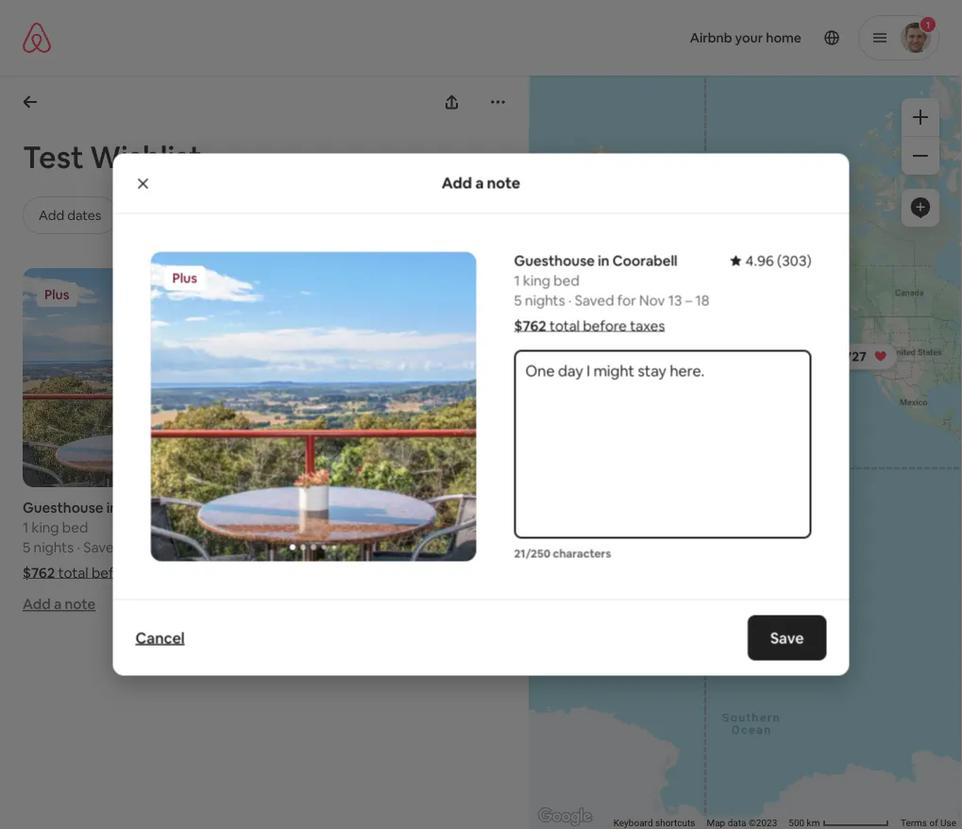 Task type: vqa. For each thing, say whether or not it's contained in the screenshot.
'21' inside Callicoon, New York 67 miles away 5 nights · May 16 – 21 $1,113 total before taxes
no



Task type: locate. For each thing, give the bounding box(es) containing it.
1 vertical spatial $762
[[608, 541, 638, 558]]

add a note button down beds
[[276, 595, 349, 614]]

add for cabin in occidental 3 beds 5 nights · saved for jan 26 – 31 $1,727 total before taxes
[[276, 595, 304, 614]]

map
[[707, 818, 726, 829]]

0 vertical spatial 18
[[696, 291, 710, 310]]

0 horizontal spatial $1,727
[[276, 564, 317, 582]]

terms
[[901, 818, 928, 829]]

add
[[442, 174, 473, 193], [23, 595, 51, 614], [276, 595, 304, 614]]

0 horizontal spatial taxes
[[139, 564, 174, 582]]

0 horizontal spatial note
[[65, 595, 96, 614]]

taxes down coorabell
[[630, 317, 666, 335]]

0 horizontal spatial group
[[23, 268, 253, 488]]

1 vertical spatial 18
[[204, 538, 218, 557]]

nights inside 1 king bed 5 nights · saved for nov 13 – 18 $762 total before taxes
[[34, 538, 74, 557]]

1 horizontal spatial total
[[320, 564, 351, 582]]

1 add a note button from the left
[[23, 595, 96, 614]]

1 horizontal spatial $762
[[515, 317, 547, 335]]

1 vertical spatial 13
[[177, 538, 191, 557]]

5 inside guesthouse in coorabell 1 king bed 5 nights · saved for nov 13 – 18 $762 total before taxes
[[515, 291, 522, 310]]

0 vertical spatial (303)
[[778, 251, 812, 270]]

1 horizontal spatial group
[[276, 268, 507, 488]]

total
[[550, 317, 580, 335], [58, 564, 89, 582], [320, 564, 351, 582]]

shortcuts
[[656, 818, 696, 829]]

1 horizontal spatial $1,727
[[828, 348, 867, 365]]

1 horizontal spatial add a note
[[276, 595, 349, 614]]

saved inside 1 king bed 5 nights · saved for nov 13 – 18 $762 total before taxes
[[83, 538, 123, 557]]

1 vertical spatial 4.96 (303)
[[187, 499, 253, 517]]

4.96 (303)
[[746, 251, 812, 270], [187, 499, 253, 517]]

0 horizontal spatial 18
[[204, 538, 218, 557]]

4.96 out of 5 average rating,  303 reviews image inside dialog
[[731, 251, 812, 270]]

0 horizontal spatial (303)
[[219, 499, 253, 517]]

keyboard shortcuts button
[[614, 817, 696, 830]]

note down "cabin in occidental 3 beds 5 nights · saved for jan 26 – 31 $1,727 total before taxes"
[[318, 595, 349, 614]]

0 horizontal spatial nov
[[148, 538, 174, 557]]

taxes inside "cabin in occidental 3 beds 5 nights · saved for jan 26 – 31 $1,727 total before taxes"
[[401, 564, 436, 582]]

1 horizontal spatial in
[[598, 251, 610, 270]]

(303) for guesthouse in coorabell 1 king bed 5 nights · saved for nov 13 – 18 $762 total before taxes
[[778, 251, 812, 270]]

· inside 1 king bed 5 nights · saved for nov 13 – 18 $762 total before taxes
[[77, 538, 80, 557]]

2 horizontal spatial total
[[550, 317, 580, 335]]

dialog
[[113, 154, 850, 676]]

1 horizontal spatial nov
[[640, 291, 666, 310]]

before
[[583, 317, 627, 335], [92, 564, 136, 582], [354, 564, 398, 582]]

for inside 1 king bed 5 nights · saved for nov 13 – 18 $762 total before taxes
[[126, 538, 145, 557]]

1 horizontal spatial 18
[[696, 291, 710, 310]]

0 horizontal spatial king
[[32, 518, 59, 537]]

saved
[[575, 291, 615, 310], [83, 538, 123, 557], [337, 538, 376, 557]]

13 up cancel
[[177, 538, 191, 557]]

0 horizontal spatial 4.96
[[187, 499, 216, 517]]

google image
[[534, 805, 597, 830]]

0 horizontal spatial 13
[[177, 538, 191, 557]]

1 vertical spatial 1
[[23, 518, 29, 537]]

test wishlist
[[23, 137, 202, 177]]

4.98 out of 5 average rating,  379 reviews image
[[426, 499, 507, 517]]

18 inside guesthouse in coorabell 1 king bed 5 nights · saved for nov 13 – 18 $762 total before taxes
[[696, 291, 710, 310]]

0 horizontal spatial 1
[[23, 518, 29, 537]]

2 group from the left
[[276, 268, 507, 488]]

$1,727
[[828, 348, 867, 365], [276, 564, 317, 582]]

0 horizontal spatial 5
[[23, 538, 30, 557]]

5
[[515, 291, 522, 310], [23, 538, 30, 557], [276, 538, 284, 557]]

1 horizontal spatial ·
[[330, 538, 334, 557]]

for
[[618, 291, 637, 310], [126, 538, 145, 557], [379, 538, 398, 557]]

4.96 for guesthouse in coorabell 1 king bed 5 nights · saved for nov 13 – 18 $762 total before taxes
[[746, 251, 775, 270]]

0 vertical spatial $762
[[515, 317, 547, 335]]

0 vertical spatial 1
[[515, 271, 520, 290]]

0 vertical spatial 4.96
[[746, 251, 775, 270]]

before inside guesthouse in coorabell 1 king bed 5 nights · saved for nov 13 – 18 $762 total before taxes
[[583, 317, 627, 335]]

data
[[728, 818, 747, 829]]

0 horizontal spatial nights
[[34, 538, 74, 557]]

1 horizontal spatial saved
[[337, 538, 376, 557]]

king inside 1 king bed 5 nights · saved for nov 13 – 18 $762 total before taxes
[[32, 518, 59, 537]]

2 horizontal spatial add
[[442, 174, 473, 193]]

in
[[598, 251, 610, 270], [318, 499, 330, 517]]

21/250
[[515, 547, 551, 561]]

1 horizontal spatial note
[[318, 595, 349, 614]]

4.96 (303) for 1 king bed 5 nights · saved for nov 13 – 18 $762 total before taxes
[[187, 499, 253, 517]]

note down 1 king bed 5 nights · saved for nov 13 – 18 $762 total before taxes
[[65, 595, 96, 614]]

0 horizontal spatial add a note button
[[23, 595, 96, 614]]

1 vertical spatial bed
[[62, 518, 88, 537]]

1 horizontal spatial 5
[[276, 538, 284, 557]]

a for 1 king bed 5 nights · saved for nov 13 – 18 $762 total before taxes
[[54, 595, 62, 614]]

2 horizontal spatial ·
[[569, 291, 572, 310]]

2 horizontal spatial 5
[[515, 291, 522, 310]]

1 vertical spatial king
[[32, 518, 59, 537]]

in right cabin
[[318, 499, 330, 517]]

1 vertical spatial $1,727
[[276, 564, 317, 582]]

1 vertical spatial nov
[[148, 538, 174, 557]]

taxes down jan
[[401, 564, 436, 582]]

–
[[686, 291, 693, 310], [194, 538, 201, 557], [447, 538, 454, 557]]

0 horizontal spatial $762
[[23, 564, 55, 582]]

5 inside 1 king bed 5 nights · saved for nov 13 – 18 $762 total before taxes
[[23, 538, 30, 557]]

note
[[487, 174, 521, 193], [65, 595, 96, 614], [318, 595, 349, 614]]

1 horizontal spatial for
[[379, 538, 398, 557]]

0 horizontal spatial total
[[58, 564, 89, 582]]

1 group from the left
[[23, 268, 253, 488]]

0 vertical spatial in
[[598, 251, 610, 270]]

0 horizontal spatial before
[[92, 564, 136, 582]]

for left jan
[[379, 538, 398, 557]]

total inside guesthouse in coorabell 1 king bed 5 nights · saved for nov 13 – 18 $762 total before taxes
[[550, 317, 580, 335]]

1 horizontal spatial taxes
[[401, 564, 436, 582]]

0 horizontal spatial –
[[194, 538, 201, 557]]

1 horizontal spatial 4.96
[[746, 251, 775, 270]]

·
[[569, 291, 572, 310], [77, 538, 80, 557], [330, 538, 334, 557]]

13
[[669, 291, 683, 310], [177, 538, 191, 557]]

wishlist
[[90, 137, 202, 177]]

1 horizontal spatial –
[[447, 538, 454, 557]]

before down coorabell
[[583, 317, 627, 335]]

0 vertical spatial 13
[[669, 291, 683, 310]]

in inside guesthouse in coorabell 1 king bed 5 nights · saved for nov 13 – 18 $762 total before taxes
[[598, 251, 610, 270]]

for up cancel
[[126, 538, 145, 557]]

saved inside guesthouse in coorabell 1 king bed 5 nights · saved for nov 13 – 18 $762 total before taxes
[[575, 291, 615, 310]]

4.96 out of 5 average rating,  303 reviews image
[[731, 251, 812, 270], [172, 499, 253, 517]]

profile element
[[504, 0, 940, 76]]

a for cabin in occidental 3 beds 5 nights · saved for jan 26 – 31 $1,727 total before taxes
[[307, 595, 315, 614]]

$762
[[515, 317, 547, 335], [608, 541, 638, 558], [23, 564, 55, 582]]

note for 1 king bed 5 nights · saved for nov 13 – 18 $762 total before taxes
[[65, 595, 96, 614]]

4.96 for 1 king bed 5 nights · saved for nov 13 – 18 $762 total before taxes
[[187, 499, 216, 517]]

in for guesthouse
[[598, 251, 610, 270]]

0 horizontal spatial add
[[23, 595, 51, 614]]

1 horizontal spatial 4.96 out of 5 average rating,  303 reviews image
[[731, 251, 812, 270]]

1 horizontal spatial 13
[[669, 291, 683, 310]]

nov inside 1 king bed 5 nights · saved for nov 13 – 18 $762 total before taxes
[[148, 538, 174, 557]]

2 horizontal spatial note
[[487, 174, 521, 193]]

0 vertical spatial $1,727
[[828, 348, 867, 365]]

1 vertical spatial (303)
[[219, 499, 253, 517]]

0 horizontal spatial 4.96 out of 5 average rating,  303 reviews image
[[172, 499, 253, 517]]

taxes up cancel
[[139, 564, 174, 582]]

4.96 out of 5 average rating,  303 reviews image for 1 king bed 5 nights · saved for nov 13 – 18 $762 total before taxes
[[172, 499, 253, 517]]

in left coorabell
[[598, 251, 610, 270]]

in inside "cabin in occidental 3 beds 5 nights · saved for jan 26 – 31 $1,727 total before taxes"
[[318, 499, 330, 517]]

2 horizontal spatial $762
[[608, 541, 638, 558]]

2 horizontal spatial saved
[[575, 291, 615, 310]]

0 horizontal spatial bed
[[62, 518, 88, 537]]

0 horizontal spatial 4.96 (303)
[[187, 499, 253, 517]]

add a note
[[442, 174, 521, 193], [23, 595, 96, 614], [276, 595, 349, 614]]

2 horizontal spatial a
[[476, 174, 484, 193]]

21/250 characters
[[515, 547, 612, 561]]

(303) inside dialog
[[778, 251, 812, 270]]

king
[[524, 271, 551, 290], [32, 518, 59, 537]]

0 horizontal spatial for
[[126, 538, 145, 557]]

before down occidental
[[354, 564, 398, 582]]

(303)
[[778, 251, 812, 270], [219, 499, 253, 517]]

add a note button down 1 king bed 5 nights · saved for nov 13 – 18 $762 total before taxes
[[23, 595, 96, 614]]

13 inside guesthouse in coorabell 1 king bed 5 nights · saved for nov 13 – 18 $762 total before taxes
[[669, 291, 683, 310]]

1 horizontal spatial nights
[[287, 538, 327, 557]]

km
[[808, 818, 821, 829]]

map data ©2023
[[707, 818, 778, 829]]

2 horizontal spatial for
[[618, 291, 637, 310]]

0 vertical spatial 4.96 out of 5 average rating,  303 reviews image
[[731, 251, 812, 270]]

4.96
[[746, 251, 775, 270], [187, 499, 216, 517]]

2 horizontal spatial taxes
[[630, 317, 666, 335]]

0 horizontal spatial saved
[[83, 538, 123, 557]]

2 vertical spatial $762
[[23, 564, 55, 582]]

1 horizontal spatial bed
[[554, 271, 580, 290]]

1 vertical spatial 4.96
[[187, 499, 216, 517]]

group
[[23, 268, 253, 488], [276, 268, 507, 488]]

2 add a note button from the left
[[276, 595, 349, 614]]

add for 1 king bed 5 nights · saved for nov 13 – 18 $762 total before taxes
[[23, 595, 51, 614]]

1 horizontal spatial before
[[354, 564, 398, 582]]

add inside dialog
[[442, 174, 473, 193]]

1 horizontal spatial add a note button
[[276, 595, 349, 614]]

– inside 1 king bed 5 nights · saved for nov 13 – 18 $762 total before taxes
[[194, 538, 201, 557]]

add a place to the map image
[[910, 197, 933, 219]]

13 inside 1 king bed 5 nights · saved for nov 13 – 18 $762 total before taxes
[[177, 538, 191, 557]]

1 vertical spatial 4.96 out of 5 average rating,  303 reviews image
[[172, 499, 253, 517]]

nights
[[525, 291, 566, 310], [34, 538, 74, 557], [287, 538, 327, 557]]

use
[[941, 818, 957, 829]]

beds
[[287, 518, 320, 537]]

1 inside 1 king bed 5 nights · saved for nov 13 – 18 $762 total before taxes
[[23, 518, 29, 537]]

18
[[696, 291, 710, 310], [204, 538, 218, 557]]

add a note button
[[23, 595, 96, 614], [276, 595, 349, 614]]

nov
[[640, 291, 666, 310], [148, 538, 174, 557]]

0 vertical spatial bed
[[554, 271, 580, 290]]

1 horizontal spatial 4.96 (303)
[[746, 251, 812, 270]]

bed inside guesthouse in coorabell 1 king bed 5 nights · saved for nov 13 – 18 $762 total before taxes
[[554, 271, 580, 290]]

before up cancel button
[[92, 564, 136, 582]]

1 horizontal spatial a
[[307, 595, 315, 614]]

13 down coorabell
[[669, 291, 683, 310]]

zoom out image
[[914, 148, 929, 163]]

saved inside "cabin in occidental 3 beds 5 nights · saved for jan 26 – 31 $1,727 total before taxes"
[[337, 538, 376, 557]]

0 horizontal spatial a
[[54, 595, 62, 614]]

1 horizontal spatial (303)
[[778, 251, 812, 270]]

guesthouse in coorabell group
[[151, 252, 477, 562]]

nights inside "cabin in occidental 3 beds 5 nights · saved for jan 26 – 31 $1,727 total before taxes"
[[287, 538, 327, 557]]

1 horizontal spatial king
[[524, 271, 551, 290]]

nov up cancel
[[148, 538, 174, 557]]

bed
[[554, 271, 580, 290], [62, 518, 88, 537]]

note up guesthouse
[[487, 174, 521, 193]]

0 horizontal spatial in
[[318, 499, 330, 517]]

a
[[476, 174, 484, 193], [54, 595, 62, 614], [307, 595, 315, 614]]

4.96 out of 5 average rating,  303 reviews image for guesthouse in coorabell 1 king bed 5 nights · saved for nov 13 – 18 $762 total before taxes
[[731, 251, 812, 270]]

0 horizontal spatial add a note
[[23, 595, 96, 614]]

taxes
[[630, 317, 666, 335], [139, 564, 174, 582], [401, 564, 436, 582]]

1 king bed 5 nights · saved for nov 13 – 18 $762 total before taxes
[[23, 518, 218, 582]]

before inside 1 king bed 5 nights · saved for nov 13 – 18 $762 total before taxes
[[92, 564, 136, 582]]

google map
including 2 saved stays. region
[[464, 0, 963, 830]]

cabin
[[276, 499, 315, 517]]

cabin in occidental 3 beds 5 nights · saved for jan 26 – 31 $1,727 total before taxes
[[276, 499, 471, 582]]

0 vertical spatial king
[[524, 271, 551, 290]]

2 horizontal spatial –
[[686, 291, 693, 310]]

2 horizontal spatial before
[[583, 317, 627, 335]]

1 horizontal spatial add
[[276, 595, 304, 614]]

4.96 inside dialog
[[746, 251, 775, 270]]

1 vertical spatial in
[[318, 499, 330, 517]]

4.96 (303) inside dialog
[[746, 251, 812, 270]]

for down coorabell
[[618, 291, 637, 310]]

18 inside 1 king bed 5 nights · saved for nov 13 – 18 $762 total before taxes
[[204, 538, 218, 557]]

5 inside "cabin in occidental 3 beds 5 nights · saved for jan 26 – 31 $1,727 total before taxes"
[[276, 538, 284, 557]]

1
[[515, 271, 520, 290], [23, 518, 29, 537]]

0 vertical spatial nov
[[640, 291, 666, 310]]

0 vertical spatial 4.96 (303)
[[746, 251, 812, 270]]

2 horizontal spatial nights
[[525, 291, 566, 310]]

1 horizontal spatial 1
[[515, 271, 520, 290]]

guesthouse in coorabell 1 king bed 5 nights · saved for nov 13 – 18 $762 total before taxes
[[515, 251, 710, 335]]

nov down coorabell
[[640, 291, 666, 310]]

0 horizontal spatial ·
[[77, 538, 80, 557]]

$762 inside guesthouse in coorabell 1 king bed 5 nights · saved for nov 13 – 18 $762 total before taxes
[[515, 317, 547, 335]]

nights inside guesthouse in coorabell 1 king bed 5 nights · saved for nov 13 – 18 $762 total before taxes
[[525, 291, 566, 310]]



Task type: describe. For each thing, give the bounding box(es) containing it.
Adding a note for Guesthouse in Coorabell, 21 of 250 character count text field
[[518, 354, 808, 535]]

zoom in image
[[914, 110, 929, 125]]

coorabell
[[613, 251, 678, 270]]

guesthouse
[[515, 251, 595, 270]]

· inside "cabin in occidental 3 beds 5 nights · saved for jan 26 – 31 $1,727 total before taxes"
[[330, 538, 334, 557]]

in for cabin
[[318, 499, 330, 517]]

bed inside 1 king bed 5 nights · saved for nov 13 – 18 $762 total before taxes
[[62, 518, 88, 537]]

keyboard shortcuts
[[614, 818, 696, 829]]

note for cabin in occidental 3 beds 5 nights · saved for jan 26 – 31 $1,727 total before taxes
[[318, 595, 349, 614]]

4.98 (379)
[[441, 499, 507, 517]]

$1,727 button
[[820, 344, 898, 370]]

nov inside guesthouse in coorabell 1 king bed 5 nights · saved for nov 13 – 18 $762 total before taxes
[[640, 291, 666, 310]]

characters
[[553, 547, 612, 561]]

2 horizontal spatial add a note
[[442, 174, 521, 193]]

$1,727 inside "cabin in occidental 3 beds 5 nights · saved for jan 26 – 31 $1,727 total before taxes"
[[276, 564, 317, 582]]

king inside guesthouse in coorabell 1 king bed 5 nights · saved for nov 13 – 18 $762 total before taxes
[[524, 271, 551, 290]]

save
[[771, 628, 805, 648]]

4.96 (303) for guesthouse in coorabell 1 king bed 5 nights · saved for nov 13 – 18 $762 total before taxes
[[746, 251, 812, 270]]

save button
[[749, 616, 827, 661]]

dialog containing add a note
[[113, 154, 850, 676]]

before inside "cabin in occidental 3 beds 5 nights · saved for jan 26 – 31 $1,727 total before taxes"
[[354, 564, 398, 582]]

add a note for cabin in occidental 3 beds 5 nights · saved for jan 26 – 31 $1,727 total before taxes
[[276, 595, 349, 614]]

$762 inside button
[[608, 541, 638, 558]]

add a note button for $762
[[23, 595, 96, 614]]

(303) for 1 king bed 5 nights · saved for nov 13 – 18 $762 total before taxes
[[219, 499, 253, 517]]

– inside guesthouse in coorabell 1 king bed 5 nights · saved for nov 13 – 18 $762 total before taxes
[[686, 291, 693, 310]]

taxes inside guesthouse in coorabell 1 king bed 5 nights · saved for nov 13 – 18 $762 total before taxes
[[630, 317, 666, 335]]

keyboard
[[614, 818, 653, 829]]

for inside guesthouse in coorabell 1 king bed 5 nights · saved for nov 13 – 18 $762 total before taxes
[[618, 291, 637, 310]]

3
[[276, 518, 284, 537]]

total inside 1 king bed 5 nights · saved for nov 13 – 18 $762 total before taxes
[[58, 564, 89, 582]]

$1,727 inside button
[[828, 348, 867, 365]]

add a note button for $1,727
[[276, 595, 349, 614]]

500 km
[[789, 818, 823, 829]]

group for 4.98 (379)
[[276, 268, 507, 488]]

note inside dialog
[[487, 174, 521, 193]]

taxes inside 1 king bed 5 nights · saved for nov 13 – 18 $762 total before taxes
[[139, 564, 174, 582]]

remove from wishlist: cabin in occidental image
[[469, 283, 492, 305]]

$762 button
[[599, 536, 669, 562]]

for inside "cabin in occidental 3 beds 5 nights · saved for jan 26 – 31 $1,727 total before taxes"
[[379, 538, 398, 557]]

of
[[930, 818, 939, 829]]

500
[[789, 818, 805, 829]]

terms of use
[[901, 818, 957, 829]]

add a note for 1 king bed 5 nights · saved for nov 13 – 18 $762 total before taxes
[[23, 595, 96, 614]]

occidental
[[333, 499, 406, 517]]

1 inside guesthouse in coorabell 1 king bed 5 nights · saved for nov 13 – 18 $762 total before taxes
[[515, 271, 520, 290]]

cancel button
[[126, 619, 194, 657]]

total inside "cabin in occidental 3 beds 5 nights · saved for jan 26 – 31 $1,727 total before taxes"
[[320, 564, 351, 582]]

cancel
[[136, 628, 185, 648]]

26
[[428, 538, 444, 557]]

$762 inside 1 king bed 5 nights · saved for nov 13 – 18 $762 total before taxes
[[23, 564, 55, 582]]

4.98
[[441, 499, 469, 517]]

remove from wishlist: guesthouse in coorabell image
[[216, 283, 238, 305]]

500 km button
[[784, 816, 896, 830]]

– inside "cabin in occidental 3 beds 5 nights · saved for jan 26 – 31 $1,727 total before taxes"
[[447, 538, 454, 557]]

©2023
[[749, 818, 778, 829]]

test
[[23, 137, 84, 177]]

(379)
[[473, 499, 507, 517]]

· inside guesthouse in coorabell 1 king bed 5 nights · saved for nov 13 – 18 $762 total before taxes
[[569, 291, 572, 310]]

31
[[457, 538, 471, 557]]

jan
[[401, 538, 425, 557]]

terms of use link
[[901, 818, 957, 829]]

group for 4.96 (303)
[[23, 268, 253, 488]]



